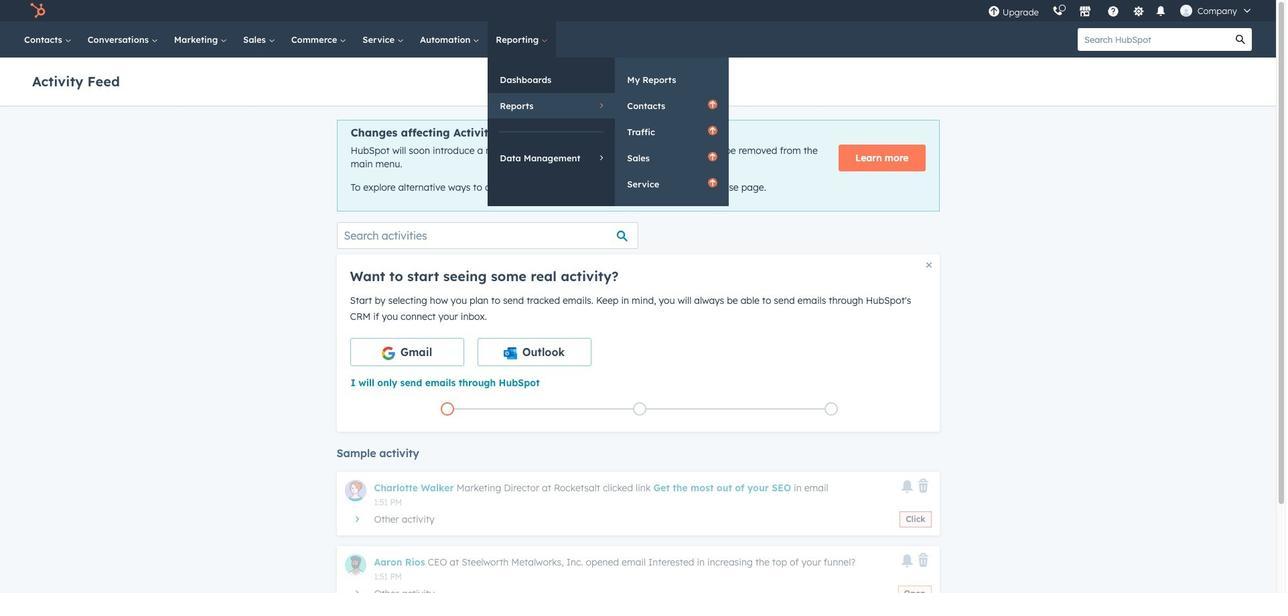 Task type: vqa. For each thing, say whether or not it's contained in the screenshot.
Desktop
no



Task type: locate. For each thing, give the bounding box(es) containing it.
None checkbox
[[350, 338, 464, 366], [477, 338, 591, 366], [350, 338, 464, 366], [477, 338, 591, 366]]

reporting menu
[[488, 58, 729, 206]]

onboarding.steps.finalstep.title image
[[828, 406, 835, 414]]

Search activities search field
[[337, 222, 638, 249]]

menu
[[982, 0, 1261, 21]]

list
[[351, 400, 928, 419]]

marketplaces image
[[1079, 6, 1092, 18]]



Task type: describe. For each thing, give the bounding box(es) containing it.
jacob simon image
[[1181, 5, 1193, 17]]

Search HubSpot search field
[[1078, 28, 1230, 51]]

onboarding.steps.sendtrackedemailingmail.title image
[[636, 406, 643, 414]]

close image
[[926, 263, 932, 268]]



